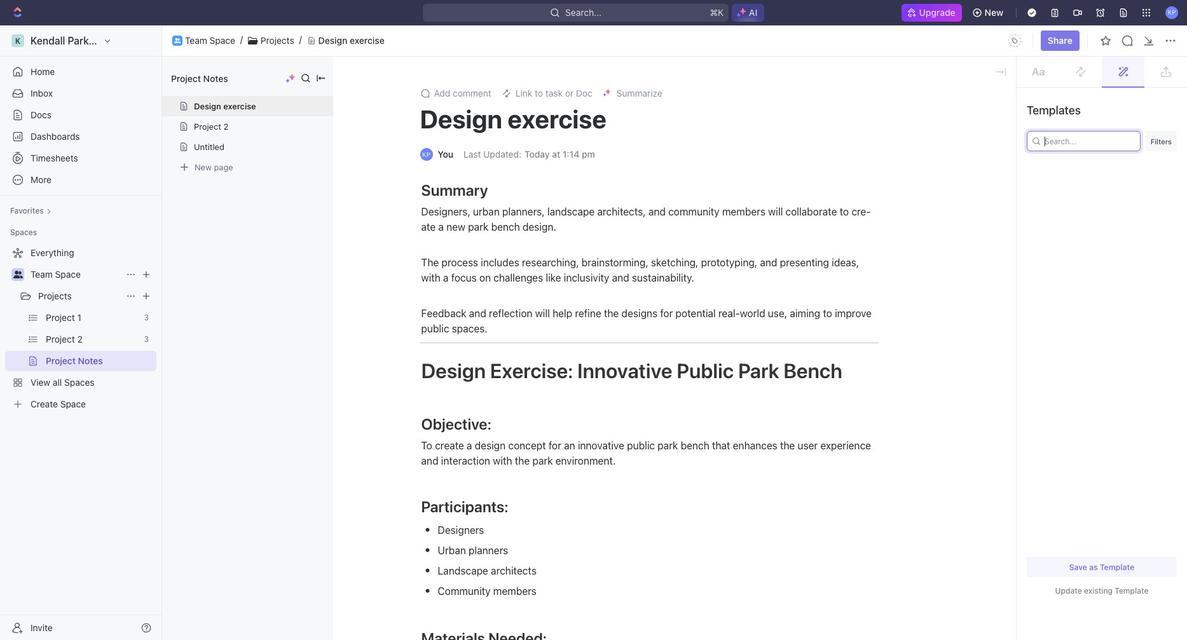 Task type: locate. For each thing, give the bounding box(es) containing it.
1 horizontal spatial will
[[768, 206, 783, 218]]

2 vertical spatial park
[[533, 455, 553, 467]]

1 vertical spatial for
[[549, 440, 562, 452]]

and down "brainstorming,"
[[612, 272, 629, 284]]

2 3 from the top
[[144, 335, 149, 344]]

improve
[[835, 308, 872, 319]]

0 vertical spatial new
[[985, 7, 1004, 18]]

projects inside tree
[[38, 291, 72, 301]]

0 horizontal spatial for
[[549, 440, 562, 452]]

design.
[[523, 221, 556, 233]]

0 vertical spatial team
[[185, 35, 207, 46]]

new inside button
[[985, 7, 1004, 18]]

public down feedback
[[421, 323, 449, 335]]

park inside designers, urban planners, landscape architects, and community members will collaborate to cre ate a new park bench design.
[[468, 221, 489, 233]]

project notes inside tree
[[46, 356, 103, 366]]

Search... text field
[[1034, 132, 1136, 151]]

1 vertical spatial team space link
[[31, 265, 121, 285]]

tree
[[5, 243, 156, 415]]

exercise for designers, urban planners, landscape architects, and community members will collaborate to cre ate a new park bench design.
[[508, 104, 607, 134]]

innovative
[[578, 440, 625, 452]]

1 vertical spatial park
[[658, 440, 678, 452]]

and up spaces.
[[469, 308, 486, 319]]

template for update existing template
[[1115, 586, 1149, 596]]

workspace
[[105, 35, 157, 46]]

inbox
[[31, 88, 53, 99]]

to inside designers, urban planners, landscape architects, and community members will collaborate to cre ate a new park bench design.
[[840, 206, 849, 218]]

project up view all spaces
[[46, 356, 76, 366]]

1 vertical spatial the
[[780, 440, 795, 452]]

0 horizontal spatial spaces
[[10, 228, 37, 237]]

space
[[210, 35, 235, 46], [55, 269, 81, 280], [60, 399, 86, 410]]

team space inside sidebar navigation
[[31, 269, 81, 280]]

k
[[15, 36, 21, 45]]

project notes down user group image
[[171, 73, 228, 84]]

0 horizontal spatial new
[[195, 162, 212, 172]]

0 horizontal spatial park
[[468, 221, 489, 233]]

0 horizontal spatial kp
[[422, 151, 431, 158]]

0 vertical spatial public
[[421, 323, 449, 335]]

team for user group image
[[185, 35, 207, 46]]

space for team space link related to user group icon
[[55, 269, 81, 280]]

1 horizontal spatial kp
[[1168, 8, 1176, 16]]

a inside to create a design concept for an innovative public park bench that enhances the user experience and interaction with the park environment.
[[467, 440, 472, 452]]

user group image
[[174, 38, 181, 43]]

0 horizontal spatial public
[[421, 323, 449, 335]]

1 horizontal spatial new
[[985, 7, 1004, 18]]

1 vertical spatial 3
[[144, 335, 149, 344]]

project notes up view all spaces link
[[46, 356, 103, 366]]

the inside feedback and reflection will help refine the designs for potential real-world use, aiming to improve public spaces.
[[604, 308, 619, 319]]

1 horizontal spatial projects
[[261, 35, 294, 46]]

1 horizontal spatial 2
[[224, 121, 229, 132]]

1 horizontal spatial projects link
[[261, 35, 294, 46]]

new left page
[[195, 162, 212, 172]]

summary
[[421, 181, 488, 199]]

user
[[798, 440, 818, 452]]

team inside tree
[[31, 269, 53, 280]]

and left "presenting"
[[760, 257, 778, 268]]

2 vertical spatial to
[[823, 308, 833, 319]]

0 horizontal spatial design exercise
[[194, 101, 256, 111]]

0 horizontal spatial to
[[535, 88, 543, 99]]

park down concept
[[533, 455, 553, 467]]

kendall parks's workspace
[[31, 35, 157, 46]]

1 vertical spatial will
[[535, 308, 550, 319]]

tree inside sidebar navigation
[[5, 243, 156, 415]]

park down "urban" in the left top of the page
[[468, 221, 489, 233]]

and down to at the left of page
[[421, 455, 439, 467]]

project left "1"
[[46, 312, 75, 323]]

new for new
[[985, 7, 1004, 18]]

enhances
[[733, 440, 778, 452]]

project notes
[[171, 73, 228, 84], [46, 356, 103, 366]]

new
[[985, 7, 1004, 18], [195, 162, 212, 172]]

design
[[318, 35, 348, 46], [194, 101, 221, 111], [420, 104, 502, 134], [421, 359, 486, 383]]

for left the an on the left bottom
[[549, 440, 562, 452]]

and inside designers, urban planners, landscape architects, and community members will collaborate to cre ate a new park bench design.
[[649, 206, 666, 218]]

2 horizontal spatial exercise
[[508, 104, 607, 134]]

0 vertical spatial notes
[[203, 73, 228, 84]]

0 vertical spatial for
[[660, 308, 673, 319]]

0 vertical spatial space
[[210, 35, 235, 46]]

spaces up create space link
[[64, 377, 94, 388]]

1 horizontal spatial spaces
[[64, 377, 94, 388]]

objective:
[[421, 415, 491, 433]]

0 vertical spatial kp
[[1168, 8, 1176, 16]]

project 2 down project 1
[[46, 334, 83, 345]]

inclusivity
[[564, 272, 610, 284]]

project 1 link
[[46, 308, 139, 328]]

on
[[480, 272, 491, 284]]

at
[[552, 149, 560, 160]]

1 vertical spatial team
[[31, 269, 53, 280]]

search...
[[565, 7, 602, 18]]

1 vertical spatial template
[[1115, 586, 1149, 596]]

1 vertical spatial members
[[493, 586, 537, 597]]

1 3 from the top
[[144, 313, 149, 322]]

1 vertical spatial new
[[195, 162, 212, 172]]

to create a design concept for an innovative public park bench that enhances the user experience and interaction with the park environment.
[[421, 440, 874, 467]]

architects,
[[597, 206, 646, 218]]

1 vertical spatial public
[[627, 440, 655, 452]]

add comment
[[434, 88, 492, 99]]

1 horizontal spatial team space link
[[185, 35, 235, 46]]

0 vertical spatial 2
[[224, 121, 229, 132]]

collaborate
[[786, 206, 837, 218]]

0 vertical spatial will
[[768, 206, 783, 218]]

public
[[421, 323, 449, 335], [627, 440, 655, 452]]

0 vertical spatial project notes
[[171, 73, 228, 84]]

1 horizontal spatial public
[[627, 440, 655, 452]]

docs link
[[5, 105, 156, 125]]

spaces down favorites
[[10, 228, 37, 237]]

1 vertical spatial 2
[[77, 334, 83, 345]]

bench left that
[[681, 440, 710, 452]]

bench down planners,
[[491, 221, 520, 233]]

spaces.
[[452, 323, 488, 335]]

members down 'architects'
[[493, 586, 537, 597]]

new page
[[195, 162, 233, 172]]

0 horizontal spatial projects link
[[38, 286, 121, 307]]

will inside designers, urban planners, landscape architects, and community members will collaborate to cre ate a new park bench design.
[[768, 206, 783, 218]]

home
[[31, 66, 55, 77]]

team space down everything
[[31, 269, 81, 280]]

ideas,
[[832, 257, 859, 268]]

1 horizontal spatial exercise
[[350, 35, 385, 46]]

0 vertical spatial a
[[439, 221, 444, 233]]

3
[[144, 313, 149, 322], [144, 335, 149, 344]]

template right existing
[[1115, 586, 1149, 596]]

with down the at the top left of the page
[[421, 272, 441, 284]]

exercise
[[350, 35, 385, 46], [223, 101, 256, 111], [508, 104, 607, 134]]

team right user group icon
[[31, 269, 53, 280]]

a left focus
[[443, 272, 449, 284]]

0 vertical spatial bench
[[491, 221, 520, 233]]

2 horizontal spatial park
[[658, 440, 678, 452]]

the down concept
[[515, 455, 530, 467]]

0 vertical spatial team space
[[185, 35, 235, 46]]

team space link down everything link
[[31, 265, 121, 285]]

ai
[[749, 7, 758, 18]]

project 2 inside tree
[[46, 334, 83, 345]]

1 horizontal spatial for
[[660, 308, 673, 319]]

0 vertical spatial project 2
[[194, 121, 229, 132]]

1 vertical spatial team space
[[31, 269, 81, 280]]

space for user group image's team space link
[[210, 35, 235, 46]]

1 vertical spatial project notes
[[46, 356, 103, 366]]

link to task or doc button
[[497, 85, 598, 102]]

new for new page
[[195, 162, 212, 172]]

0 vertical spatial 3
[[144, 313, 149, 322]]

help
[[553, 308, 573, 319]]

1 horizontal spatial team space
[[185, 35, 235, 46]]

with inside to create a design concept for an innovative public park bench that enhances the user experience and interaction with the park environment.
[[493, 455, 512, 467]]

real-
[[719, 308, 740, 319]]

3 for 1
[[144, 313, 149, 322]]

1 horizontal spatial team
[[185, 35, 207, 46]]

2 vertical spatial a
[[467, 440, 472, 452]]

park left that
[[658, 440, 678, 452]]

inbox link
[[5, 83, 156, 104]]

1 horizontal spatial bench
[[681, 440, 710, 452]]

⌘k
[[710, 7, 724, 18]]

that
[[712, 440, 731, 452]]

0 horizontal spatial project notes
[[46, 356, 103, 366]]

0 horizontal spatial bench
[[491, 221, 520, 233]]

last updated: today at 1:14 pm
[[464, 149, 595, 160]]

team space link right user group image
[[185, 35, 235, 46]]

0 horizontal spatial team space link
[[31, 265, 121, 285]]

2 horizontal spatial the
[[780, 440, 795, 452]]

0 horizontal spatial will
[[535, 308, 550, 319]]

template right as on the right bottom of page
[[1100, 563, 1135, 572]]

0 vertical spatial park
[[468, 221, 489, 233]]

projects for the rightmost projects link
[[261, 35, 294, 46]]

kp button
[[1162, 3, 1182, 23]]

the left user
[[780, 440, 795, 452]]

projects
[[261, 35, 294, 46], [38, 291, 72, 301]]

members
[[722, 206, 766, 218], [493, 586, 537, 597]]

and
[[649, 206, 666, 218], [760, 257, 778, 268], [612, 272, 629, 284], [469, 308, 486, 319], [421, 455, 439, 467]]

with down design on the bottom of page
[[493, 455, 512, 467]]

project down project 1
[[46, 334, 75, 345]]

0 horizontal spatial exercise
[[223, 101, 256, 111]]

1 horizontal spatial to
[[823, 308, 833, 319]]

0 horizontal spatial team space
[[31, 269, 81, 280]]

the
[[604, 308, 619, 319], [780, 440, 795, 452], [515, 455, 530, 467]]

park
[[739, 359, 780, 383]]

landscape
[[438, 565, 488, 577]]

3 right project 1 link
[[144, 313, 149, 322]]

0 vertical spatial team space link
[[185, 35, 235, 46]]

a left the new
[[439, 221, 444, 233]]

will left the collaborate
[[768, 206, 783, 218]]

and right architects, on the top right of page
[[649, 206, 666, 218]]

design exercise for project 2
[[194, 101, 256, 111]]

0 vertical spatial template
[[1100, 563, 1135, 572]]

add
[[434, 88, 451, 99]]

create
[[435, 440, 464, 452]]

a up interaction
[[467, 440, 472, 452]]

will left help
[[535, 308, 550, 319]]

0 horizontal spatial projects
[[38, 291, 72, 301]]

1 horizontal spatial with
[[493, 455, 512, 467]]

link
[[516, 88, 533, 99]]

for
[[660, 308, 673, 319], [549, 440, 562, 452]]

a
[[439, 221, 444, 233], [443, 272, 449, 284], [467, 440, 472, 452]]

project 2 up untitled
[[194, 121, 229, 132]]

more button
[[5, 170, 156, 190]]

to left cre
[[840, 206, 849, 218]]

home link
[[5, 62, 156, 82]]

kp inside dropdown button
[[1168, 8, 1176, 16]]

0 vertical spatial members
[[722, 206, 766, 218]]

0 vertical spatial the
[[604, 308, 619, 319]]

1 vertical spatial space
[[55, 269, 81, 280]]

0 horizontal spatial notes
[[78, 356, 103, 366]]

1 vertical spatial notes
[[78, 356, 103, 366]]

0 vertical spatial with
[[421, 272, 441, 284]]

1 vertical spatial projects
[[38, 291, 72, 301]]

0 vertical spatial projects
[[261, 35, 294, 46]]

save
[[1070, 563, 1088, 572]]

kendall parks's workspace, , element
[[11, 34, 24, 47]]

members right "community"
[[722, 206, 766, 218]]

1 horizontal spatial members
[[722, 206, 766, 218]]

to right "link"
[[535, 88, 543, 99]]

space down everything link
[[55, 269, 81, 280]]

2 horizontal spatial design exercise
[[420, 104, 607, 134]]

1 horizontal spatial the
[[604, 308, 619, 319]]

0 horizontal spatial members
[[493, 586, 537, 597]]

3 up project notes link
[[144, 335, 149, 344]]

design exercise
[[318, 35, 385, 46], [194, 101, 256, 111], [420, 104, 607, 134]]

tree containing everything
[[5, 243, 156, 415]]

team space for user group image
[[185, 35, 235, 46]]

space down view all spaces link
[[60, 399, 86, 410]]

public right innovative in the bottom of the page
[[627, 440, 655, 452]]

team right user group image
[[185, 35, 207, 46]]

team space right user group image
[[185, 35, 235, 46]]

landscape architects
[[438, 565, 537, 577]]

for right designs
[[660, 308, 673, 319]]

will
[[768, 206, 783, 218], [535, 308, 550, 319]]

project 2
[[194, 121, 229, 132], [46, 334, 83, 345]]

and inside feedback and reflection will help refine the designs for potential real-world use, aiming to improve public spaces.
[[469, 308, 486, 319]]

the right refine
[[604, 308, 619, 319]]

to
[[535, 88, 543, 99], [840, 206, 849, 218], [823, 308, 833, 319]]

0 vertical spatial projects link
[[261, 35, 294, 46]]

presenting
[[780, 257, 829, 268]]

1 vertical spatial bench
[[681, 440, 710, 452]]

2 up untitled
[[224, 121, 229, 132]]

1 horizontal spatial design exercise
[[318, 35, 385, 46]]

0 horizontal spatial with
[[421, 272, 441, 284]]

2 down "1"
[[77, 334, 83, 345]]

everything link
[[5, 243, 154, 263]]

3 for 2
[[144, 335, 149, 344]]

space right user group image
[[210, 35, 235, 46]]

new right upgrade on the right
[[985, 7, 1004, 18]]

and inside to create a design concept for an innovative public park bench that enhances the user experience and interaction with the park environment.
[[421, 455, 439, 467]]

doc
[[576, 88, 593, 99]]

template for save as template
[[1100, 563, 1135, 572]]

2 vertical spatial the
[[515, 455, 530, 467]]

designers,
[[421, 206, 471, 218]]

participants:
[[421, 498, 508, 516]]

0 vertical spatial to
[[535, 88, 543, 99]]

project for project 1 link
[[46, 312, 75, 323]]

2
[[224, 121, 229, 132], [77, 334, 83, 345]]

urban
[[473, 206, 500, 218]]

1 vertical spatial to
[[840, 206, 849, 218]]

1 vertical spatial kp
[[422, 151, 431, 158]]

1 vertical spatial spaces
[[64, 377, 94, 388]]

team for user group icon
[[31, 269, 53, 280]]

0 horizontal spatial team
[[31, 269, 53, 280]]

to right aiming
[[823, 308, 833, 319]]



Task type: vqa. For each thing, say whether or not it's contained in the screenshot.
4 weeks ago at bottom
no



Task type: describe. For each thing, give the bounding box(es) containing it.
feedback
[[421, 308, 467, 319]]

will inside feedback and reflection will help refine the designs for potential real-world use, aiming to improve public spaces.
[[535, 308, 550, 319]]

community members
[[438, 586, 537, 597]]

design
[[475, 440, 506, 452]]

parks's
[[68, 35, 102, 46]]

process
[[442, 257, 478, 268]]

sketching,
[[651, 257, 699, 268]]

pm
[[582, 149, 595, 160]]

0 horizontal spatial the
[[515, 455, 530, 467]]

a inside designers, urban planners, landscape architects, and community members will collaborate to cre ate a new park bench design.
[[439, 221, 444, 233]]

exercise:
[[490, 359, 573, 383]]

refine
[[575, 308, 602, 319]]

planners
[[469, 545, 508, 557]]

filters button
[[1146, 131, 1177, 151]]

share
[[1048, 35, 1073, 46]]

public inside to create a design concept for an innovative public park bench that enhances the user experience and interaction with the park environment.
[[627, 440, 655, 452]]

1 horizontal spatial park
[[533, 455, 553, 467]]

an
[[564, 440, 575, 452]]

project 2 link
[[46, 329, 139, 350]]

project 1
[[46, 312, 81, 323]]

last
[[464, 149, 481, 160]]

team space link for user group icon
[[31, 265, 121, 285]]

public
[[677, 359, 734, 383]]

view all spaces link
[[5, 373, 154, 393]]

invite
[[31, 622, 53, 633]]

architects
[[491, 565, 537, 577]]

interaction
[[441, 455, 490, 467]]

kendall
[[31, 35, 65, 46]]

timesheets link
[[5, 148, 156, 169]]

1 horizontal spatial notes
[[203, 73, 228, 84]]

create space
[[31, 399, 86, 410]]

project up untitled
[[194, 121, 221, 132]]

1
[[77, 312, 81, 323]]

dashboards link
[[5, 127, 156, 147]]

1 horizontal spatial project 2
[[194, 121, 229, 132]]

page
[[214, 162, 233, 172]]

spaces inside tree
[[64, 377, 94, 388]]

feedback and reflection will help refine the designs for potential real-world use, aiming to improve public spaces.
[[421, 308, 875, 335]]

potential
[[676, 308, 716, 319]]

design exercise: innovative public park bench
[[421, 359, 843, 383]]

bench
[[784, 359, 843, 383]]

members inside designers, urban planners, landscape architects, and community members will collaborate to cre ate a new park bench design.
[[722, 206, 766, 218]]

dropdown menu image
[[1005, 31, 1025, 51]]

for inside to create a design concept for an innovative public park bench that enhances the user experience and interaction with the park environment.
[[549, 440, 562, 452]]

summarize
[[617, 88, 663, 99]]

to inside feedback and reflection will help refine the designs for potential real-world use, aiming to improve public spaces.
[[823, 308, 833, 319]]

task
[[546, 88, 563, 99]]

more
[[31, 174, 52, 185]]

project for project 2 link
[[46, 334, 75, 345]]

public inside feedback and reflection will help refine the designs for potential real-world use, aiming to improve public spaces.
[[421, 323, 449, 335]]

notes inside tree
[[78, 356, 103, 366]]

favorites button
[[5, 204, 56, 219]]

updated:
[[484, 149, 522, 160]]

the
[[421, 257, 439, 268]]

user group image
[[13, 271, 23, 279]]

innovative
[[578, 359, 673, 383]]

focus
[[451, 272, 477, 284]]

upgrade
[[919, 7, 956, 18]]

exercise for project 2
[[223, 101, 256, 111]]

update existing template
[[1056, 586, 1149, 596]]

designers
[[438, 525, 484, 536]]

ate
[[421, 206, 871, 233]]

environment.
[[556, 455, 616, 467]]

projects for bottom projects link
[[38, 291, 72, 301]]

new button
[[967, 3, 1011, 23]]

planners,
[[502, 206, 545, 218]]

ai button
[[732, 4, 765, 22]]

world
[[740, 308, 766, 319]]

2 vertical spatial space
[[60, 399, 86, 410]]

project down user group image
[[171, 73, 201, 84]]

new
[[447, 221, 466, 233]]

like
[[546, 272, 561, 284]]

with inside the process includes researching, brainstorming, sketching, prototyping, and presenting ideas, with a focus on challenges like inclusivity and sustainability.
[[421, 272, 441, 284]]

prototyping,
[[701, 257, 758, 268]]

community
[[438, 586, 491, 597]]

1 vertical spatial projects link
[[38, 286, 121, 307]]

includes
[[481, 257, 519, 268]]

as
[[1090, 563, 1098, 572]]

dashboards
[[31, 131, 80, 142]]

to inside dropdown button
[[535, 88, 543, 99]]

1 horizontal spatial project notes
[[171, 73, 228, 84]]

or
[[565, 88, 574, 99]]

team space link for user group image
[[185, 35, 235, 46]]

bench inside to create a design concept for an innovative public park bench that enhances the user experience and interaction with the park environment.
[[681, 440, 710, 452]]

today
[[525, 149, 550, 160]]

designs
[[622, 308, 658, 319]]

update
[[1056, 586, 1082, 596]]

templates
[[1027, 104, 1081, 117]]

timesheets
[[31, 153, 78, 163]]

use,
[[768, 308, 788, 319]]

community
[[669, 206, 720, 218]]

bench inside designers, urban planners, landscape architects, and community members will collaborate to cre ate a new park bench design.
[[491, 221, 520, 233]]

view all spaces
[[31, 377, 94, 388]]

reflection
[[489, 308, 533, 319]]

existing
[[1084, 586, 1113, 596]]

everything
[[31, 247, 74, 258]]

save as template
[[1070, 563, 1135, 572]]

view
[[31, 377, 50, 388]]

link to task or doc
[[516, 88, 593, 99]]

a inside the process includes researching, brainstorming, sketching, prototyping, and presenting ideas, with a focus on challenges like inclusivity and sustainability.
[[443, 272, 449, 284]]

design exercise for designers, urban planners, landscape architects, and community members will collaborate to cre ate a new park bench design.
[[420, 104, 607, 134]]

sidebar navigation
[[0, 25, 165, 641]]

team space for user group icon
[[31, 269, 81, 280]]

0 vertical spatial spaces
[[10, 228, 37, 237]]

2 inside project 2 link
[[77, 334, 83, 345]]

urban planners
[[438, 545, 508, 557]]

project for project notes link
[[46, 356, 76, 366]]

for inside feedback and reflection will help refine the designs for potential real-world use, aiming to improve public spaces.
[[660, 308, 673, 319]]

favorites
[[10, 206, 44, 216]]



